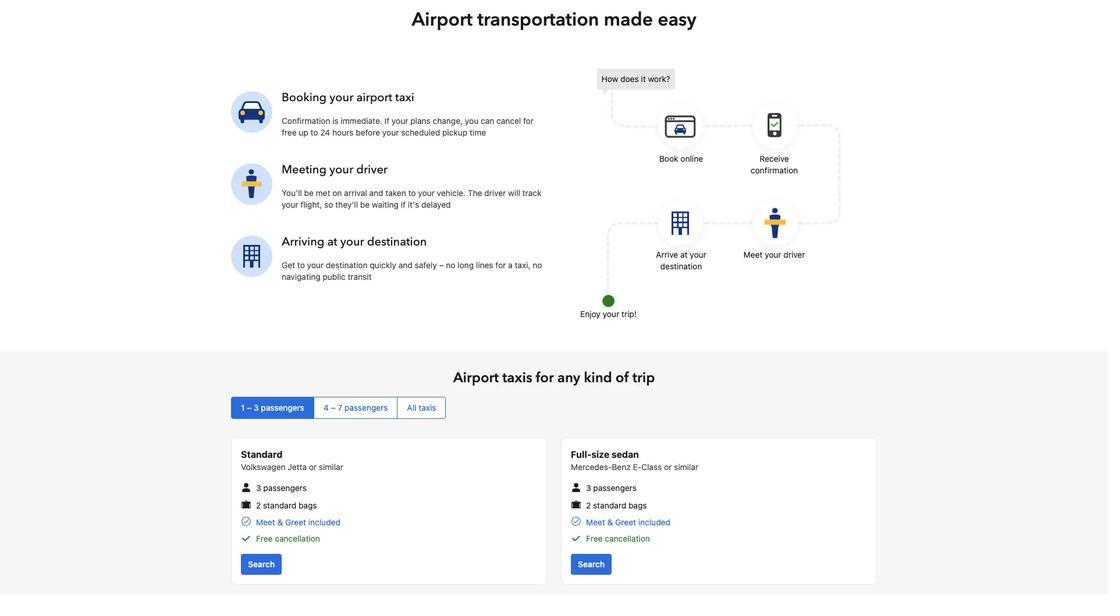 Task type: describe. For each thing, give the bounding box(es) containing it.
or inside full-size sedan mercedes-benz e-class or similar
[[665, 463, 672, 472]]

greet for sedan
[[616, 518, 637, 528]]

meet for standard
[[256, 518, 275, 528]]

taken
[[386, 188, 406, 198]]

booking
[[282, 90, 327, 106]]

booking airport taxi image for arriving at your destination
[[231, 236, 273, 277]]

made
[[604, 7, 654, 33]]

at for arriving
[[328, 234, 338, 250]]

on
[[333, 188, 342, 198]]

all
[[407, 403, 417, 413]]

booking your airport taxi
[[282, 90, 415, 106]]

search for size
[[578, 560, 605, 570]]

1 vertical spatial be
[[360, 200, 370, 210]]

airport taxis for any kind of trip
[[454, 369, 655, 388]]

or inside standard volkswagen jetta or similar
[[309, 463, 317, 472]]

cancellation for sedan
[[605, 534, 650, 544]]

delayed
[[422, 200, 451, 210]]

it
[[641, 74, 646, 84]]

up
[[299, 128, 309, 138]]

waiting
[[372, 200, 399, 210]]

meet & greet included for sedan
[[586, 518, 671, 528]]

is
[[333, 116, 339, 126]]

taxis for all
[[419, 403, 437, 413]]

size
[[592, 450, 610, 460]]

greet for jetta
[[285, 518, 306, 528]]

any
[[558, 369, 581, 388]]

navigating
[[282, 272, 321, 282]]

to inside get to your destination quickly and safely – no long lines for a taxi, no navigating public transit
[[298, 260, 305, 270]]

receive
[[760, 154, 790, 164]]

easy
[[658, 7, 697, 33]]

trip
[[633, 369, 655, 388]]

– for 4 – 7 passengers
[[331, 403, 336, 413]]

1 – 3 passengers
[[241, 403, 305, 413]]

included for jetta
[[309, 518, 341, 528]]

passengers down 'benz'
[[594, 484, 637, 493]]

taxi
[[396, 90, 415, 106]]

full-
[[571, 450, 592, 460]]

airport
[[357, 90, 393, 106]]

met
[[316, 188, 331, 198]]

so
[[324, 200, 333, 210]]

if
[[385, 116, 390, 126]]

passengers down jetta
[[263, 484, 307, 493]]

passengers right 7
[[345, 403, 388, 413]]

confirmation
[[751, 166, 799, 175]]

change,
[[433, 116, 463, 126]]

free for volkswagen
[[256, 534, 273, 544]]

trip!
[[622, 309, 637, 319]]

how does it work?
[[602, 74, 671, 84]]

similar inside standard volkswagen jetta or similar
[[319, 463, 344, 472]]

at for arrive
[[681, 250, 688, 260]]

taxi,
[[515, 260, 531, 270]]

similar inside full-size sedan mercedes-benz e-class or similar
[[674, 463, 699, 472]]

does
[[621, 74, 639, 84]]

transportation
[[478, 7, 600, 33]]

mercedes-
[[571, 463, 612, 472]]

arrival
[[344, 188, 367, 198]]

e-
[[633, 463, 642, 472]]

4
[[324, 403, 329, 413]]

safely
[[415, 260, 437, 270]]

3 passengers for volkswagen
[[256, 484, 307, 493]]

free
[[282, 128, 297, 138]]

passengers right 1
[[261, 403, 305, 413]]

enjoy your trip!
[[581, 309, 637, 319]]

all taxis
[[407, 403, 437, 413]]

24
[[321, 128, 330, 138]]

arrive at your destination
[[656, 250, 707, 272]]

cancellation for jetta
[[275, 534, 320, 544]]

standard volkswagen jetta or similar
[[241, 450, 344, 472]]

0 vertical spatial be
[[304, 188, 314, 198]]

immediate.
[[341, 116, 383, 126]]

1 no from the left
[[446, 260, 456, 270]]

enjoy
[[581, 309, 601, 319]]

for inside confirmation is immediate. if your plans change, you can cancel for free up to 24 hours before your scheduled pickup time
[[524, 116, 534, 126]]

2 no from the left
[[533, 260, 542, 270]]

hours
[[333, 128, 354, 138]]

meet & greet included for jetta
[[256, 518, 341, 528]]

arriving
[[282, 234, 325, 250]]

if
[[401, 200, 406, 210]]

it's
[[408, 200, 419, 210]]

airport for airport taxis for any kind of trip
[[454, 369, 499, 388]]

of
[[616, 369, 629, 388]]

2 standard bags for sedan
[[586, 501, 647, 511]]

free cancellation for sedan
[[586, 534, 650, 544]]

online
[[681, 154, 704, 164]]

flight,
[[301, 200, 322, 210]]

receive confirmation
[[751, 154, 799, 175]]

standard for volkswagen
[[263, 501, 297, 511]]

standard
[[241, 450, 283, 460]]

volkswagen
[[241, 463, 286, 472]]

destination for arrive at your destination
[[661, 262, 703, 272]]

book online
[[660, 154, 704, 164]]

benz
[[612, 463, 631, 472]]

transit
[[348, 272, 372, 282]]

they'll
[[336, 200, 358, 210]]

– for 1 – 3 passengers
[[247, 403, 252, 413]]

meeting your driver
[[282, 162, 388, 178]]

2 standard bags for jetta
[[256, 501, 317, 511]]

plans
[[411, 116, 431, 126]]

& for volkswagen
[[278, 518, 283, 528]]



Task type: locate. For each thing, give the bounding box(es) containing it.
search for volkswagen
[[248, 560, 275, 570]]

taxis up sort results by element
[[503, 369, 533, 388]]

2 similar from the left
[[674, 463, 699, 472]]

driver inside you'll be met on arrival and taken to your vehicle. the driver will track your flight, so they'll be waiting if it's delayed
[[485, 188, 506, 198]]

cancellation
[[275, 534, 320, 544], [605, 534, 650, 544]]

1 horizontal spatial 2 standard bags
[[586, 501, 647, 511]]

meet your driver
[[744, 250, 806, 260]]

destination down arrive
[[661, 262, 703, 272]]

2 standard from the left
[[594, 501, 627, 511]]

– left 7
[[331, 403, 336, 413]]

1 search from the left
[[248, 560, 275, 570]]

pickup
[[443, 128, 468, 138]]

to inside confirmation is immediate. if your plans change, you can cancel for free up to 24 hours before your scheduled pickup time
[[311, 128, 318, 138]]

1 horizontal spatial greet
[[616, 518, 637, 528]]

2 free from the left
[[586, 534, 603, 544]]

0 horizontal spatial driver
[[357, 162, 388, 178]]

1 similar from the left
[[319, 463, 344, 472]]

3 passengers down 'benz'
[[586, 484, 637, 493]]

2 & from the left
[[608, 518, 613, 528]]

0 horizontal spatial similar
[[319, 463, 344, 472]]

1 horizontal spatial free cancellation
[[586, 534, 650, 544]]

book
[[660, 154, 679, 164]]

and inside you'll be met on arrival and taken to your vehicle. the driver will track your flight, so they'll be waiting if it's delayed
[[370, 188, 384, 198]]

a
[[509, 260, 513, 270]]

1
[[241, 403, 245, 413]]

search button for volkswagen
[[241, 554, 282, 575]]

to up it's
[[409, 188, 416, 198]]

destination up quickly on the left of the page
[[367, 234, 427, 250]]

– inside get to your destination quickly and safely – no long lines for a taxi, no navigating public transit
[[439, 260, 444, 270]]

1 cancellation from the left
[[275, 534, 320, 544]]

or right class
[[665, 463, 672, 472]]

0 horizontal spatial 2
[[256, 501, 261, 511]]

time
[[470, 128, 486, 138]]

2 for volkswagen
[[256, 501, 261, 511]]

0 horizontal spatial bags
[[299, 501, 317, 511]]

similar right jetta
[[319, 463, 344, 472]]

for right cancel
[[524, 116, 534, 126]]

1 meet & greet included from the left
[[256, 518, 341, 528]]

no right taxi,
[[533, 260, 542, 270]]

1 vertical spatial taxis
[[419, 403, 437, 413]]

bags for jetta
[[299, 501, 317, 511]]

3 inside sort results by element
[[254, 403, 259, 413]]

get
[[282, 260, 295, 270]]

search button
[[241, 554, 282, 575], [571, 554, 612, 575]]

meet & greet included down 'benz'
[[586, 518, 671, 528]]

1 horizontal spatial be
[[360, 200, 370, 210]]

1 horizontal spatial search button
[[571, 554, 612, 575]]

arrive
[[656, 250, 679, 260]]

jetta
[[288, 463, 307, 472]]

to
[[311, 128, 318, 138], [409, 188, 416, 198], [298, 260, 305, 270]]

destination for get to your destination quickly and safely – no long lines for a taxi, no navigating public transit
[[326, 260, 368, 270]]

to inside you'll be met on arrival and taken to your vehicle. the driver will track your flight, so they'll be waiting if it's delayed
[[409, 188, 416, 198]]

1 horizontal spatial &
[[608, 518, 613, 528]]

2 free cancellation from the left
[[586, 534, 650, 544]]

0 horizontal spatial meet & greet included
[[256, 518, 341, 528]]

public
[[323, 272, 346, 282]]

0 horizontal spatial –
[[247, 403, 252, 413]]

for inside get to your destination quickly and safely – no long lines for a taxi, no navigating public transit
[[496, 260, 506, 270]]

1 horizontal spatial at
[[681, 250, 688, 260]]

sort results by element
[[231, 397, 878, 419]]

0 horizontal spatial or
[[309, 463, 317, 472]]

how
[[602, 74, 619, 84]]

3 down mercedes-
[[586, 484, 592, 493]]

1 horizontal spatial for
[[524, 116, 534, 126]]

taxis right all
[[419, 403, 437, 413]]

2 vertical spatial to
[[298, 260, 305, 270]]

standard
[[263, 501, 297, 511], [594, 501, 627, 511]]

greet down jetta
[[285, 518, 306, 528]]

you'll be met on arrival and taken to your vehicle. the driver will track your flight, so they'll be waiting if it's delayed
[[282, 188, 542, 210]]

– right safely
[[439, 260, 444, 270]]

at right arriving
[[328, 234, 338, 250]]

the
[[468, 188, 482, 198]]

sedan
[[612, 450, 639, 460]]

&
[[278, 518, 283, 528], [608, 518, 613, 528]]

1 horizontal spatial search
[[578, 560, 605, 570]]

1 horizontal spatial free
[[586, 534, 603, 544]]

3 for standard
[[256, 484, 261, 493]]

0 horizontal spatial meet
[[256, 518, 275, 528]]

before
[[356, 128, 380, 138]]

0 horizontal spatial no
[[446, 260, 456, 270]]

1 vertical spatial airport
[[454, 369, 499, 388]]

arriving at your destination
[[282, 234, 427, 250]]

1 horizontal spatial 3 passengers
[[586, 484, 637, 493]]

2 search button from the left
[[571, 554, 612, 575]]

no left long
[[446, 260, 456, 270]]

0 horizontal spatial included
[[309, 518, 341, 528]]

2 for size
[[586, 501, 591, 511]]

1 search button from the left
[[241, 554, 282, 575]]

0 horizontal spatial and
[[370, 188, 384, 198]]

1 standard from the left
[[263, 501, 297, 511]]

you
[[465, 116, 479, 126]]

standard for size
[[594, 501, 627, 511]]

destination inside arrive at your destination
[[661, 262, 703, 272]]

standard down 'benz'
[[594, 501, 627, 511]]

2 2 from the left
[[586, 501, 591, 511]]

destination up public
[[326, 260, 368, 270]]

driver for meeting your driver
[[357, 162, 388, 178]]

0 vertical spatial for
[[524, 116, 534, 126]]

3 for full-
[[586, 484, 592, 493]]

– right 1
[[247, 403, 252, 413]]

4 – 7 passengers
[[324, 403, 388, 413]]

bags down e-
[[629, 501, 647, 511]]

& down 'benz'
[[608, 518, 613, 528]]

1 free cancellation from the left
[[256, 534, 320, 544]]

meeting
[[282, 162, 327, 178]]

0 vertical spatial driver
[[357, 162, 388, 178]]

for left any
[[536, 369, 554, 388]]

0 horizontal spatial be
[[304, 188, 314, 198]]

meet for full-
[[586, 518, 606, 528]]

work?
[[649, 74, 671, 84]]

destination inside get to your destination quickly and safely – no long lines for a taxi, no navigating public transit
[[326, 260, 368, 270]]

1 2 from the left
[[256, 501, 261, 511]]

free for size
[[586, 534, 603, 544]]

1 vertical spatial for
[[496, 260, 506, 270]]

& for size
[[608, 518, 613, 528]]

2 included from the left
[[639, 518, 671, 528]]

cancel
[[497, 116, 521, 126]]

& down volkswagen
[[278, 518, 283, 528]]

3 right 1
[[254, 403, 259, 413]]

search button for size
[[571, 554, 612, 575]]

2 down mercedes-
[[586, 501, 591, 511]]

0 horizontal spatial 2 standard bags
[[256, 501, 317, 511]]

2 horizontal spatial for
[[536, 369, 554, 388]]

or
[[309, 463, 317, 472], [665, 463, 672, 472]]

full-size sedan mercedes-benz e-class or similar
[[571, 450, 699, 472]]

1 horizontal spatial –
[[331, 403, 336, 413]]

0 horizontal spatial free
[[256, 534, 273, 544]]

greet
[[285, 518, 306, 528], [616, 518, 637, 528]]

to right up
[[311, 128, 318, 138]]

greet down 'benz'
[[616, 518, 637, 528]]

kind
[[584, 369, 613, 388]]

your
[[330, 90, 354, 106], [392, 116, 409, 126], [383, 128, 399, 138], [330, 162, 354, 178], [418, 188, 435, 198], [282, 200, 298, 210], [340, 234, 364, 250], [690, 250, 707, 260], [765, 250, 782, 260], [307, 260, 324, 270], [603, 309, 620, 319]]

1 & from the left
[[278, 518, 283, 528]]

0 horizontal spatial search button
[[241, 554, 282, 575]]

1 horizontal spatial meet
[[586, 518, 606, 528]]

and for arriving at your destination
[[399, 260, 413, 270]]

2 horizontal spatial driver
[[784, 250, 806, 260]]

confirmation
[[282, 116, 331, 126]]

1 vertical spatial and
[[399, 260, 413, 270]]

free cancellation for jetta
[[256, 534, 320, 544]]

long
[[458, 260, 474, 270]]

0 horizontal spatial &
[[278, 518, 283, 528]]

1 horizontal spatial to
[[311, 128, 318, 138]]

2 3 passengers from the left
[[586, 484, 637, 493]]

1 horizontal spatial similar
[[674, 463, 699, 472]]

1 horizontal spatial and
[[399, 260, 413, 270]]

at inside arrive at your destination
[[681, 250, 688, 260]]

vehicle.
[[437, 188, 466, 198]]

can
[[481, 116, 495, 126]]

you'll
[[282, 188, 302, 198]]

confirmation is immediate. if your plans change, you can cancel for free up to 24 hours before your scheduled pickup time
[[282, 116, 534, 138]]

2 vertical spatial driver
[[784, 250, 806, 260]]

0 horizontal spatial free cancellation
[[256, 534, 320, 544]]

similar
[[319, 463, 344, 472], [674, 463, 699, 472]]

your inside arrive at your destination
[[690, 250, 707, 260]]

2 standard bags down 'benz'
[[586, 501, 647, 511]]

1 horizontal spatial meet & greet included
[[586, 518, 671, 528]]

and up waiting
[[370, 188, 384, 198]]

at right arrive
[[681, 250, 688, 260]]

get to your destination quickly and safely – no long lines for a taxi, no navigating public transit
[[282, 260, 542, 282]]

airport transportation made easy
[[412, 7, 697, 33]]

1 horizontal spatial or
[[665, 463, 672, 472]]

1 vertical spatial to
[[409, 188, 416, 198]]

2 search from the left
[[578, 560, 605, 570]]

booking airport taxi image for booking your airport taxi
[[231, 91, 273, 133]]

passengers
[[261, 403, 305, 413], [345, 403, 388, 413], [263, 484, 307, 493], [594, 484, 637, 493]]

be up flight,
[[304, 188, 314, 198]]

1 vertical spatial driver
[[485, 188, 506, 198]]

and for meeting your driver
[[370, 188, 384, 198]]

0 vertical spatial and
[[370, 188, 384, 198]]

0 vertical spatial to
[[311, 128, 318, 138]]

bags
[[299, 501, 317, 511], [629, 501, 647, 511]]

0 horizontal spatial search
[[248, 560, 275, 570]]

driver
[[357, 162, 388, 178], [485, 188, 506, 198], [784, 250, 806, 260]]

1 horizontal spatial driver
[[485, 188, 506, 198]]

quickly
[[370, 260, 397, 270]]

and left safely
[[399, 260, 413, 270]]

2 greet from the left
[[616, 518, 637, 528]]

for left a
[[496, 260, 506, 270]]

3 passengers for size
[[586, 484, 637, 493]]

airport for airport transportation made easy
[[412, 7, 473, 33]]

2 down volkswagen
[[256, 501, 261, 511]]

booking airport taxi image
[[597, 69, 842, 313], [231, 91, 273, 133], [231, 164, 273, 205], [231, 236, 273, 277]]

2 bags from the left
[[629, 501, 647, 511]]

0 horizontal spatial taxis
[[419, 403, 437, 413]]

3 passengers
[[256, 484, 307, 493], [586, 484, 637, 493]]

1 horizontal spatial cancellation
[[605, 534, 650, 544]]

2 2 standard bags from the left
[[586, 501, 647, 511]]

to up navigating
[[298, 260, 305, 270]]

destination for arriving at your destination
[[367, 234, 427, 250]]

taxis
[[503, 369, 533, 388], [419, 403, 437, 413]]

0 horizontal spatial for
[[496, 260, 506, 270]]

1 horizontal spatial standard
[[594, 501, 627, 511]]

no
[[446, 260, 456, 270], [533, 260, 542, 270]]

included
[[309, 518, 341, 528], [639, 518, 671, 528]]

standard down volkswagen
[[263, 501, 297, 511]]

0 horizontal spatial greet
[[285, 518, 306, 528]]

1 included from the left
[[309, 518, 341, 528]]

booking airport taxi image for meeting your driver
[[231, 164, 273, 205]]

meet & greet included down jetta
[[256, 518, 341, 528]]

2 standard bags
[[256, 501, 317, 511], [586, 501, 647, 511]]

or right jetta
[[309, 463, 317, 472]]

0 vertical spatial airport
[[412, 7, 473, 33]]

1 horizontal spatial bags
[[629, 501, 647, 511]]

track
[[523, 188, 542, 198]]

1 horizontal spatial 2
[[586, 501, 591, 511]]

2 meet & greet included from the left
[[586, 518, 671, 528]]

0 horizontal spatial cancellation
[[275, 534, 320, 544]]

scheduled
[[401, 128, 440, 138]]

1 2 standard bags from the left
[[256, 501, 317, 511]]

similar right class
[[674, 463, 699, 472]]

–
[[439, 260, 444, 270], [247, 403, 252, 413], [331, 403, 336, 413]]

3 down volkswagen
[[256, 484, 261, 493]]

2 or from the left
[[665, 463, 672, 472]]

0 horizontal spatial 3 passengers
[[256, 484, 307, 493]]

0 vertical spatial taxis
[[503, 369, 533, 388]]

destination
[[367, 234, 427, 250], [326, 260, 368, 270], [661, 262, 703, 272]]

2 standard bags down jetta
[[256, 501, 317, 511]]

1 free from the left
[[256, 534, 273, 544]]

class
[[642, 463, 662, 472]]

be down arrival
[[360, 200, 370, 210]]

and inside get to your destination quickly and safely – no long lines for a taxi, no navigating public transit
[[399, 260, 413, 270]]

0 horizontal spatial to
[[298, 260, 305, 270]]

1 horizontal spatial included
[[639, 518, 671, 528]]

be
[[304, 188, 314, 198], [360, 200, 370, 210]]

3
[[254, 403, 259, 413], [256, 484, 261, 493], [586, 484, 592, 493]]

2 vertical spatial for
[[536, 369, 554, 388]]

1 horizontal spatial no
[[533, 260, 542, 270]]

2 cancellation from the left
[[605, 534, 650, 544]]

lines
[[476, 260, 494, 270]]

1 or from the left
[[309, 463, 317, 472]]

0 horizontal spatial standard
[[263, 501, 297, 511]]

1 horizontal spatial taxis
[[503, 369, 533, 388]]

included for sedan
[[639, 518, 671, 528]]

0 horizontal spatial at
[[328, 234, 338, 250]]

2 horizontal spatial meet
[[744, 250, 763, 260]]

will
[[509, 188, 521, 198]]

bags for sedan
[[629, 501, 647, 511]]

1 bags from the left
[[299, 501, 317, 511]]

bags down jetta
[[299, 501, 317, 511]]

your inside get to your destination quickly and safely – no long lines for a taxi, no navigating public transit
[[307, 260, 324, 270]]

3 passengers down jetta
[[256, 484, 307, 493]]

2 horizontal spatial to
[[409, 188, 416, 198]]

taxis inside sort results by element
[[419, 403, 437, 413]]

2 horizontal spatial –
[[439, 260, 444, 270]]

7
[[338, 403, 343, 413]]

1 3 passengers from the left
[[256, 484, 307, 493]]

1 greet from the left
[[285, 518, 306, 528]]

taxis for airport
[[503, 369, 533, 388]]

driver for meet your driver
[[784, 250, 806, 260]]



Task type: vqa. For each thing, say whether or not it's contained in the screenshot.
work?
yes



